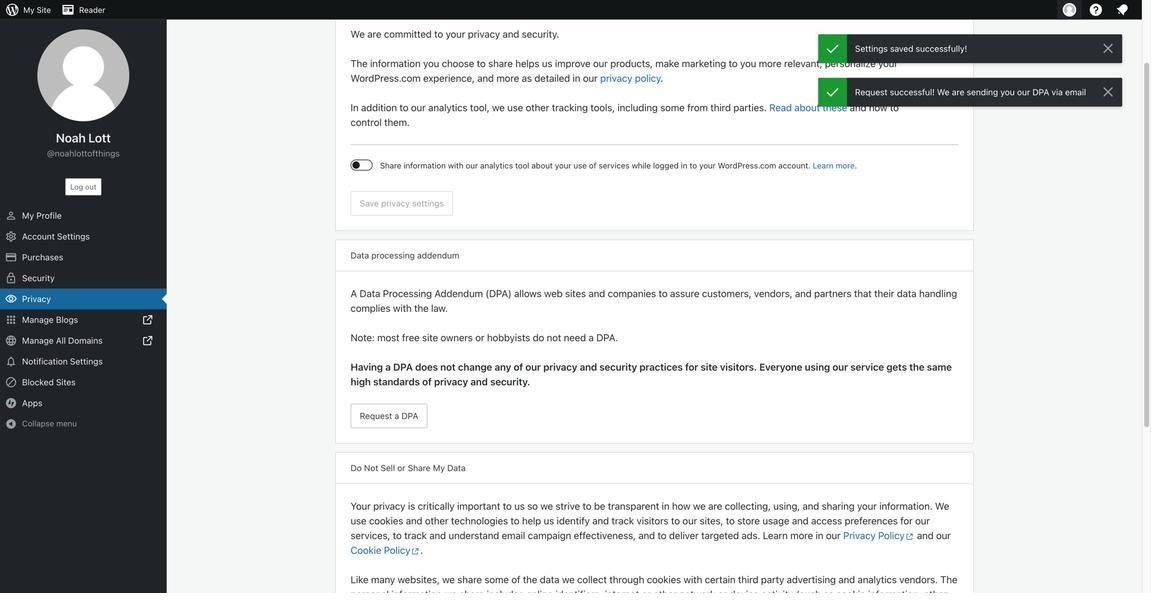 Task type: locate. For each thing, give the bounding box(es) containing it.
improve
[[555, 58, 591, 69]]

0 horizontal spatial some
[[485, 574, 509, 586]]

email down "help"
[[502, 530, 525, 542]]

us up campaign
[[544, 515, 554, 527]]

group
[[351, 27, 959, 179]]

and up "access"
[[803, 501, 819, 512]]

0 vertical spatial data
[[897, 288, 917, 300]]

the inside the information you choose to share helps us improve our products, make marketing to you more relevant, personalize your wordpress.com experience, and more as detailed in our
[[351, 58, 368, 69]]

noah lott @ noahlottofthings
[[47, 131, 120, 158]]

we right successful!
[[937, 87, 950, 97]]

third right from
[[711, 102, 731, 113]]

our down "access"
[[826, 530, 841, 542]]

0 vertical spatial track
[[612, 515, 634, 527]]

0 vertical spatial other
[[526, 102, 549, 113]]

and down critically
[[430, 530, 446, 542]]

0 vertical spatial share
[[380, 161, 402, 170]]

cookies inside like many websites, we share some of the data we collect through cookies with certain third party advertising and analytics vendors. the personal information we share includes online identifiers; internet or other network or device activity (such as cookie information, othe
[[647, 574, 681, 586]]

about
[[795, 102, 820, 113], [532, 161, 553, 170]]

@
[[47, 148, 55, 158]]

1 horizontal spatial how
[[869, 102, 888, 113]]

lott
[[88, 131, 111, 145]]

you up experience,
[[423, 58, 439, 69]]

1 vertical spatial as
[[824, 589, 834, 593]]

1 horizontal spatial policy
[[878, 530, 905, 542]]

policy inside 'link'
[[384, 545, 411, 556]]

to up 'them.'
[[400, 102, 409, 113]]

1 horizontal spatial a
[[395, 411, 399, 421]]

addendum
[[417, 250, 460, 261]]

my profile
[[22, 211, 62, 221]]

we right websites,
[[442, 574, 455, 586]]

a left dpa.
[[589, 332, 594, 344]]

2 manage from the top
[[22, 336, 54, 346]]

the left law.
[[414, 303, 429, 314]]

standards
[[373, 376, 420, 388]]

our up vendors.
[[936, 530, 951, 542]]

privacy down the preferences at right bottom
[[844, 530, 876, 542]]

0 horizontal spatial privacy
[[22, 294, 51, 304]]

information inside like many websites, we share some of the data we collect through cookies with certain third party advertising and analytics vendors. the personal information we share includes online identifiers; internet or other network or device activity (such as cookie information, othe
[[392, 589, 442, 593]]

notification settings
[[22, 357, 103, 367]]

1 horizontal spatial use
[[507, 102, 523, 113]]

us left so
[[514, 501, 525, 512]]

to down visitors
[[658, 530, 667, 542]]

manage all domains link
[[0, 330, 167, 351]]

the inside like many websites, we share some of the data we collect through cookies with certain third party advertising and analytics vendors. the personal information we share includes online identifiers; internet or other network or device activity (such as cookie information, othe
[[941, 574, 958, 586]]

cookies inside "your privacy is critically important to us so we strive to be transparent in how we are collecting, using, and sharing your information. we use cookies and other technologies to help us identify and track visitors to our sites, to store usage and access preferences for our services, to track and understand email campaign effectiveness, and to deliver targeted ads. learn more in our"
[[369, 515, 403, 527]]

0 horizontal spatial cookies
[[369, 515, 403, 527]]

0 horizontal spatial .
[[420, 545, 423, 556]]

cookies up services,
[[369, 515, 403, 527]]

the up 'online'
[[523, 574, 537, 586]]

policy for cookie policy
[[384, 545, 411, 556]]

of
[[589, 161, 597, 170], [514, 361, 523, 373], [422, 376, 432, 388], [512, 574, 521, 586]]

dismiss image
[[1101, 41, 1116, 56]]

0 vertical spatial a
[[589, 332, 594, 344]]

log out button
[[65, 178, 101, 196]]

policy for privacy policy
[[878, 530, 905, 542]]

your privacy is critically important to us so we strive to be transparent in how we are collecting, using, and sharing your information. we use cookies and other technologies to help us identify and track visitors to our sites, to store usage and access preferences for our services, to track and understand email campaign effectiveness, and to deliver targeted ads. learn more in our
[[351, 501, 950, 542]]

are inside notice status
[[952, 87, 965, 97]]

0 vertical spatial cookies
[[369, 515, 403, 527]]

privacy policy link
[[600, 72, 661, 84]]

1 vertical spatial how
[[672, 501, 691, 512]]

other
[[526, 102, 549, 113], [425, 515, 449, 527], [654, 589, 677, 593]]

their
[[875, 288, 895, 300]]

to
[[434, 28, 443, 40], [477, 58, 486, 69], [729, 58, 738, 69], [400, 102, 409, 113], [890, 102, 899, 113], [690, 161, 697, 170], [659, 288, 668, 300], [503, 501, 512, 512], [583, 501, 592, 512], [511, 515, 520, 527], [671, 515, 680, 527], [726, 515, 735, 527], [393, 530, 402, 542], [658, 530, 667, 542]]

information for with
[[404, 161, 446, 170]]

handling
[[919, 288, 957, 300]]

the up the in
[[351, 58, 368, 69]]

how inside "your privacy is critically important to us so we strive to be transparent in how we are collecting, using, and sharing your information. we use cookies and other technologies to help us identify and track visitors to our sites, to store usage and access preferences for our services, to track and understand email campaign effectiveness, and to deliver targeted ads. learn more in our"
[[672, 501, 691, 512]]

online
[[527, 589, 553, 593]]

visibility image
[[5, 293, 17, 305]]

request successful! we are sending you our dpa via email
[[855, 87, 1086, 97]]

the
[[351, 58, 368, 69], [941, 574, 958, 586]]

we
[[492, 102, 505, 113], [541, 501, 553, 512], [693, 501, 706, 512], [442, 574, 455, 586], [562, 574, 575, 586], [445, 589, 457, 593]]

request for request a dpa
[[360, 411, 392, 421]]

1 horizontal spatial cookies
[[647, 574, 681, 586]]

log
[[70, 183, 83, 191]]

1 vertical spatial information
[[404, 161, 446, 170]]

0 horizontal spatial about
[[532, 161, 553, 170]]

to right logged at the right of the page
[[690, 161, 697, 170]]

share left helps on the top left of page
[[488, 58, 513, 69]]

privacy inside "button"
[[381, 198, 410, 208]]

data up critically
[[447, 463, 466, 473]]

group containing we are committed to your privacy and security.
[[351, 27, 959, 179]]

privacy down change
[[434, 376, 468, 388]]

use
[[507, 102, 523, 113], [574, 161, 587, 170], [351, 515, 367, 527]]

services
[[599, 161, 630, 170]]

detailed
[[535, 72, 570, 84]]

our left via
[[1017, 87, 1030, 97]]

site left 'visitors.'
[[701, 361, 718, 373]]

privacy right save at the top of the page
[[381, 198, 410, 208]]

and inside the information you choose to share helps us improve our products, make marketing to you more relevant, personalize your wordpress.com experience, and more as detailed in our
[[477, 72, 494, 84]]

save
[[360, 198, 379, 208]]

privacy for privacy
[[22, 294, 51, 304]]

your up the preferences at right bottom
[[857, 501, 877, 512]]

dpa down standards
[[402, 411, 418, 421]]

1 horizontal spatial data
[[897, 288, 917, 300]]

third up the device
[[738, 574, 759, 586]]

to up targeted
[[726, 515, 735, 527]]

1 horizontal spatial wordpress.com
[[718, 161, 776, 170]]

1 notice status from the top
[[819, 34, 1123, 63]]

1 horizontal spatial about
[[795, 102, 820, 113]]

other left "network"
[[654, 589, 677, 593]]

effectiveness,
[[574, 530, 636, 542]]

them.
[[384, 116, 410, 128]]

identifiers;
[[556, 589, 602, 593]]

of up includes
[[512, 574, 521, 586]]

1 horizontal spatial other
[[526, 102, 549, 113]]

settings down my profile link
[[57, 231, 90, 242]]

information
[[370, 58, 421, 69], [404, 161, 446, 170], [392, 589, 442, 593]]

with inside like many websites, we share some of the data we collect through cookies with certain third party advertising and analytics vendors. the personal information we share includes online identifiers; internet or other network or device activity (such as cookie information, othe
[[684, 574, 702, 586]]

my left the site
[[23, 5, 35, 14]]

0 vertical spatial third
[[711, 102, 731, 113]]

and left security
[[580, 361, 597, 373]]

dpa up standards
[[393, 361, 413, 373]]

log out
[[70, 183, 96, 191]]

0 horizontal spatial share
[[380, 161, 402, 170]]

2 vertical spatial data
[[447, 463, 466, 473]]

manage your notifications image
[[1115, 2, 1130, 17]]

to up cookie policy 'link'
[[393, 530, 402, 542]]

our
[[593, 58, 608, 69], [583, 72, 598, 84], [1017, 87, 1030, 97], [411, 102, 426, 113], [466, 161, 478, 170], [526, 361, 541, 373], [833, 361, 848, 373], [683, 515, 697, 527], [916, 515, 930, 527], [826, 530, 841, 542], [936, 530, 951, 542]]

1 vertical spatial us
[[514, 501, 525, 512]]

analytics inside like many websites, we share some of the data we collect through cookies with certain third party advertising and analytics vendors. the personal information we share includes online identifiers; internet or other network or device activity (such as cookie information, othe
[[858, 574, 897, 586]]

free
[[402, 332, 420, 344]]

manage inside manage blogs 'link'
[[22, 315, 54, 325]]

manage for manage blogs
[[22, 315, 54, 325]]

0 horizontal spatial analytics
[[428, 102, 468, 113]]

some up includes
[[485, 574, 509, 586]]

0 vertical spatial wordpress.com
[[351, 72, 421, 84]]

help
[[522, 515, 541, 527]]

allows
[[514, 288, 542, 300]]

2 horizontal spatial with
[[684, 574, 702, 586]]

about right tool
[[532, 161, 553, 170]]

learn down usage
[[763, 530, 788, 542]]

policy down services,
[[384, 545, 411, 556]]

help image
[[1089, 2, 1104, 17]]

how
[[869, 102, 888, 113], [672, 501, 691, 512]]

we inside group
[[492, 102, 505, 113]]

my up critically
[[433, 463, 445, 473]]

how right these
[[869, 102, 888, 113]]

privacy policy .
[[600, 72, 664, 84]]

for inside "your privacy is critically important to us so we strive to be transparent in how we are collecting, using, and sharing your information. we use cookies and other technologies to help us identify and track visitors to our sites, to store usage and access preferences for our services, to track and understand email campaign effectiveness, and to deliver targeted ads. learn more in our"
[[901, 515, 913, 527]]

request a dpa button
[[351, 404, 428, 429]]

site
[[422, 332, 438, 344], [701, 361, 718, 373]]

1 horizontal spatial not
[[547, 332, 561, 344]]

1 vertical spatial not
[[440, 361, 456, 373]]

my site link
[[0, 0, 56, 20]]

0 vertical spatial are
[[368, 28, 382, 40]]

request inside button
[[360, 411, 392, 421]]

a inside button
[[395, 411, 399, 421]]

not right do
[[547, 332, 561, 344]]

you right sending
[[1001, 87, 1015, 97]]

to inside a data processing addendum (dpa) allows web sites and companies to assure customers, vendors, and partners that their data handling complies with the law.
[[659, 288, 668, 300]]

and down the information.
[[917, 530, 934, 542]]

for right practices
[[685, 361, 699, 373]]

other inside like many websites, we share some of the data we collect through cookies with certain third party advertising and analytics vendors. the personal information we share includes online identifiers; internet or other network or device activity (such as cookie information, othe
[[654, 589, 677, 593]]

dismiss image
[[1101, 85, 1116, 99]]

critically
[[418, 501, 455, 512]]

notice status down successfully!
[[819, 78, 1123, 107]]

data left the processing on the left of the page
[[351, 250, 369, 261]]

0 vertical spatial manage
[[22, 315, 54, 325]]

0 vertical spatial request
[[855, 87, 888, 97]]

manage inside manage all domains link
[[22, 336, 54, 346]]

1 vertical spatial other
[[425, 515, 449, 527]]

2 horizontal spatial use
[[574, 161, 587, 170]]

1 horizontal spatial for
[[901, 515, 913, 527]]

ads.
[[742, 530, 761, 542]]

2 horizontal spatial the
[[910, 361, 925, 373]]

information down committed
[[370, 58, 421, 69]]

the information you choose to share helps us improve our products, make marketing to you more relevant, personalize your wordpress.com experience, and more as detailed in our
[[351, 58, 898, 84]]

manage up notification
[[22, 336, 54, 346]]

read about these link
[[770, 102, 848, 113]]

other inside "your privacy is critically important to us so we strive to be transparent in how we are collecting, using, and sharing your information. we use cookies and other technologies to help us identify and track visitors to our sites, to store usage and access preferences for our services, to track and understand email campaign effectiveness, and to deliver targeted ads. learn more in our"
[[425, 515, 449, 527]]

dpa for request a dpa
[[402, 411, 418, 421]]

us
[[542, 58, 553, 69], [514, 501, 525, 512], [544, 515, 554, 527]]

1 vertical spatial settings
[[57, 231, 90, 242]]

are inside "your privacy is critically important to us so we strive to be transparent in how we are collecting, using, and sharing your information. we use cookies and other technologies to help us identify and track visitors to our sites, to store usage and access preferences for our services, to track and understand email campaign effectiveness, and to deliver targeted ads. learn more in our"
[[708, 501, 723, 512]]

and down visitors
[[639, 530, 655, 542]]

1 horizontal spatial the
[[941, 574, 958, 586]]

in up visitors
[[662, 501, 670, 512]]

a inside having a dpa does not change any of our privacy and security practices for site visitors. everyone using our service gets the same high standards of privacy and security.
[[385, 361, 391, 373]]

0 horizontal spatial with
[[393, 303, 412, 314]]

manage blogs link
[[0, 310, 167, 330]]

activity
[[762, 589, 794, 593]]

service
[[851, 361, 884, 373]]

1 vertical spatial the
[[910, 361, 925, 373]]

0 horizontal spatial data
[[540, 574, 560, 586]]

you up parties.
[[740, 58, 757, 69]]

1 vertical spatial third
[[738, 574, 759, 586]]

0 vertical spatial use
[[507, 102, 523, 113]]

0 horizontal spatial other
[[425, 515, 449, 527]]

share
[[488, 58, 513, 69], [458, 574, 482, 586], [460, 589, 484, 593]]

visitors
[[637, 515, 669, 527]]

privacy
[[468, 28, 500, 40], [600, 72, 633, 84], [381, 198, 410, 208], [544, 361, 578, 373], [434, 376, 468, 388], [373, 501, 406, 512]]

0 horizontal spatial a
[[385, 361, 391, 373]]

0 horizontal spatial are
[[368, 28, 382, 40]]

to right marketing
[[729, 58, 738, 69]]

need
[[564, 332, 586, 344]]

1 horizontal spatial email
[[1065, 87, 1086, 97]]

my profile link
[[0, 205, 167, 226]]

0 vertical spatial the
[[351, 58, 368, 69]]

2 notice status from the top
[[819, 78, 1123, 107]]

use down your
[[351, 515, 367, 527]]

notice status
[[819, 34, 1123, 63], [819, 78, 1123, 107]]

track
[[612, 515, 634, 527], [404, 530, 427, 542]]

for
[[685, 361, 699, 373], [901, 515, 913, 527]]

dpa inside having a dpa does not change any of our privacy and security practices for site visitors. everyone using our service gets the same high standards of privacy and security.
[[393, 361, 413, 373]]

0 vertical spatial with
[[448, 161, 464, 170]]

1 horizontal spatial analytics
[[480, 161, 513, 170]]

addition
[[361, 102, 397, 113]]

learn more link
[[813, 161, 855, 170]]

preferences
[[845, 515, 898, 527]]

information inside the information you choose to share helps us improve our products, make marketing to you more relevant, personalize your wordpress.com experience, and more as detailed in our
[[370, 58, 421, 69]]

other down critically
[[425, 515, 449, 527]]

successful!
[[890, 87, 935, 97]]

0 vertical spatial we
[[351, 28, 365, 40]]

your right tool
[[555, 161, 572, 170]]

1 vertical spatial analytics
[[480, 161, 513, 170]]

partners
[[814, 288, 852, 300]]

0 horizontal spatial learn
[[763, 530, 788, 542]]

email
[[1065, 87, 1086, 97], [502, 530, 525, 542]]

1 vertical spatial policy
[[384, 545, 411, 556]]

sell
[[381, 463, 395, 473]]

dpa for having a dpa does not change any of our privacy and security practices for site visitors. everyone using our service gets the same high standards of privacy and security.
[[393, 361, 413, 373]]

notice status up request successful! we are sending you our dpa via email
[[819, 34, 1123, 63]]

learn right "account."
[[813, 161, 834, 170]]

data up 'online'
[[540, 574, 560, 586]]

0 horizontal spatial track
[[404, 530, 427, 542]]

2 vertical spatial other
[[654, 589, 677, 593]]

and down the is
[[406, 515, 423, 527]]

our down improve
[[583, 72, 598, 84]]

person image
[[5, 210, 17, 222]]

tools,
[[591, 102, 615, 113]]

2 vertical spatial are
[[708, 501, 723, 512]]

0 horizontal spatial as
[[522, 72, 532, 84]]

and left 'partners'
[[795, 288, 812, 300]]

2 vertical spatial settings
[[70, 357, 103, 367]]

our down do
[[526, 361, 541, 373]]

data
[[351, 250, 369, 261], [360, 288, 380, 300], [447, 463, 466, 473]]

2 vertical spatial .
[[420, 545, 423, 556]]

1 vertical spatial data
[[360, 288, 380, 300]]

settings inside notification settings link
[[70, 357, 103, 367]]

analytics down experience,
[[428, 102, 468, 113]]

0 horizontal spatial policy
[[384, 545, 411, 556]]

1 vertical spatial manage
[[22, 336, 54, 346]]

to down successful!
[[890, 102, 899, 113]]

1 vertical spatial the
[[941, 574, 958, 586]]

1 vertical spatial notice status
[[819, 78, 1123, 107]]

we right so
[[541, 501, 553, 512]]

the right vendors.
[[941, 574, 958, 586]]

1 horizontal spatial privacy
[[844, 530, 876, 542]]

not
[[547, 332, 561, 344], [440, 361, 456, 373]]

share up save privacy settings
[[380, 161, 402, 170]]

0 vertical spatial us
[[542, 58, 553, 69]]

from
[[687, 102, 708, 113]]

identify
[[557, 515, 590, 527]]

websites,
[[398, 574, 440, 586]]

committed
[[384, 28, 432, 40]]

learn
[[813, 161, 834, 170], [763, 530, 788, 542]]

are inside group
[[368, 28, 382, 40]]

as down helps on the top left of page
[[522, 72, 532, 84]]

dpa inside button
[[402, 411, 418, 421]]

2 vertical spatial use
[[351, 515, 367, 527]]

to inside and how to control them.
[[890, 102, 899, 113]]

we left includes
[[445, 589, 457, 593]]

settings up personalize
[[855, 44, 888, 54]]

we right tool, on the left of the page
[[492, 102, 505, 113]]

learn inside "your privacy is critically important to us so we strive to be transparent in how we are collecting, using, and sharing your information. we use cookies and other technologies to help us identify and track visitors to our sites, to store usage and access preferences for our services, to track and understand email campaign effectiveness, and to deliver targeted ads. learn more in our"
[[763, 530, 788, 542]]

and up tool, on the left of the page
[[477, 72, 494, 84]]

some inside like many websites, we share some of the data we collect through cookies with certain third party advertising and analytics vendors. the personal information we share includes online identifiers; internet or other network or device activity (such as cookie information, othe
[[485, 574, 509, 586]]

0 vertical spatial share
[[488, 58, 513, 69]]

my profile image
[[1063, 3, 1077, 17]]

1 horizontal spatial the
[[523, 574, 537, 586]]

your
[[351, 501, 371, 512]]

0 horizontal spatial for
[[685, 361, 699, 373]]

0 vertical spatial for
[[685, 361, 699, 373]]

0 vertical spatial .
[[661, 72, 664, 84]]

in
[[573, 72, 581, 84], [681, 161, 688, 170], [662, 501, 670, 512], [816, 530, 824, 542]]

more
[[759, 58, 782, 69], [497, 72, 519, 84], [836, 161, 855, 170], [791, 530, 813, 542]]

0 horizontal spatial request
[[360, 411, 392, 421]]

track down the is
[[404, 530, 427, 542]]

save privacy settings button
[[351, 191, 453, 216]]

2 vertical spatial information
[[392, 589, 442, 593]]

1 horizontal spatial as
[[824, 589, 834, 593]]

share information with our analytics tool about your use of services while logged in to your wordpress.com account. learn more .
[[380, 161, 857, 170]]

analytics up information,
[[858, 574, 897, 586]]

1 vertical spatial my
[[22, 211, 34, 221]]

1 horizontal spatial third
[[738, 574, 759, 586]]

1 vertical spatial privacy
[[844, 530, 876, 542]]

0 vertical spatial notice status
[[819, 34, 1123, 63]]

settings inside account settings link
[[57, 231, 90, 242]]

of right any
[[514, 361, 523, 373]]

information up settings
[[404, 161, 446, 170]]

cookies up "network"
[[647, 574, 681, 586]]

1 vertical spatial wordpress.com
[[718, 161, 776, 170]]

1 manage from the top
[[22, 315, 54, 325]]

of inside like many websites, we share some of the data we collect through cookies with certain third party advertising and analytics vendors. the personal information we share includes online identifiers; internet or other network or device activity (such as cookie information, othe
[[512, 574, 521, 586]]

or down certain
[[718, 589, 727, 593]]

are left sending
[[952, 87, 965, 97]]

our right improve
[[593, 58, 608, 69]]

about right read at the top
[[795, 102, 820, 113]]

wordpress.com inside the information you choose to share helps us improve our products, make marketing to you more relevant, personalize your wordpress.com experience, and more as detailed in our
[[351, 72, 421, 84]]

wordpress.com up "addition" at the left
[[351, 72, 421, 84]]

are left committed
[[368, 28, 382, 40]]

1 vertical spatial cookies
[[647, 574, 681, 586]]

security. down any
[[490, 376, 530, 388]]

usage
[[763, 515, 790, 527]]

to left so
[[503, 501, 512, 512]]

are up sites,
[[708, 501, 723, 512]]

0 horizontal spatial use
[[351, 515, 367, 527]]

1 vertical spatial track
[[404, 530, 427, 542]]



Task type: describe. For each thing, give the bounding box(es) containing it.
gets
[[887, 361, 907, 373]]

dpa.
[[597, 332, 618, 344]]

noah lott image
[[37, 29, 129, 121]]

request for request successful! we are sending you our dpa via email
[[855, 87, 888, 97]]

site inside having a dpa does not change any of our privacy and security practices for site visitors. everyone using our service gets the same high standards of privacy and security.
[[701, 361, 718, 373]]

in down "access"
[[816, 530, 824, 542]]

privacy down need
[[544, 361, 578, 373]]

internet
[[605, 589, 639, 593]]

a for having
[[385, 361, 391, 373]]

privacy up choose
[[468, 28, 500, 40]]

security
[[600, 361, 637, 373]]

do
[[533, 332, 544, 344]]

information for you
[[370, 58, 421, 69]]

our right using
[[833, 361, 848, 373]]

third inside like many websites, we share some of the data we collect through cookies with certain third party advertising and analytics vendors. the personal information we share includes online identifiers; internet or other network or device activity (such as cookie information, othe
[[738, 574, 759, 586]]

data inside a data processing addendum (dpa) allows web sites and companies to assure customers, vendors, and partners that their data handling complies with the law.
[[897, 288, 917, 300]]

to right committed
[[434, 28, 443, 40]]

a for request
[[395, 411, 399, 421]]

privacy inside "your privacy is critically important to us so we strive to be transparent in how we are collecting, using, and sharing your information. we use cookies and other technologies to help us identify and track visitors to our sites, to store usage and access preferences for our services, to track and understand email campaign effectiveness, and to deliver targeted ads. learn more in our"
[[373, 501, 406, 512]]

deliver
[[669, 530, 699, 542]]

apps image
[[5, 314, 17, 326]]

of down does
[[422, 376, 432, 388]]

notice status containing settings saved successfully!
[[819, 34, 1123, 63]]

1 vertical spatial share
[[408, 463, 431, 473]]

we inside "your privacy is critically important to us so we strive to be transparent in how we are collecting, using, and sharing your information. we use cookies and other technologies to help us identify and track visitors to our sites, to store usage and access preferences for our services, to track and understand email campaign effectiveness, and to deliver targeted ads. learn more in our"
[[935, 501, 950, 512]]

account settings link
[[0, 226, 167, 247]]

personalize
[[825, 58, 876, 69]]

privacy down products,
[[600, 72, 633, 84]]

how inside and how to control them.
[[869, 102, 888, 113]]

settings
[[412, 198, 444, 208]]

collapse
[[22, 419, 54, 428]]

2 vertical spatial us
[[544, 515, 554, 527]]

strive
[[556, 501, 580, 512]]

email inside "your privacy is critically important to us so we strive to be transparent in how we are collecting, using, and sharing your information. we use cookies and other technologies to help us identify and track visitors to our sites, to store usage and access preferences for our services, to track and understand email campaign effectiveness, and to deliver targeted ads. learn more in our"
[[502, 530, 525, 542]]

sharing
[[822, 501, 855, 512]]

any
[[495, 361, 511, 373]]

in inside the information you choose to share helps us improve our products, make marketing to you more relevant, personalize your wordpress.com experience, and more as detailed in our
[[573, 72, 581, 84]]

policy
[[635, 72, 661, 84]]

relevant,
[[784, 58, 823, 69]]

do not sell or share my data
[[351, 463, 466, 473]]

all
[[56, 336, 66, 346]]

to left be in the bottom right of the page
[[583, 501, 592, 512]]

the inside like many websites, we share some of the data we collect through cookies with certain third party advertising and analytics vendors. the personal information we share includes online identifiers; internet or other network or device activity (such as cookie information, othe
[[523, 574, 537, 586]]

1 horizontal spatial track
[[612, 515, 634, 527]]

web
[[544, 288, 563, 300]]

using
[[805, 361, 830, 373]]

includes
[[487, 589, 524, 593]]

1 vertical spatial use
[[574, 161, 587, 170]]

do
[[351, 463, 362, 473]]

2 vertical spatial my
[[433, 463, 445, 473]]

more down helps on the top left of page
[[497, 72, 519, 84]]

domains
[[68, 336, 103, 346]]

important
[[457, 501, 500, 512]]

request a dpa
[[360, 411, 418, 421]]

the inside a data processing addendum (dpa) allows web sites and companies to assure customers, vendors, and partners that their data handling complies with the law.
[[414, 303, 429, 314]]

sites,
[[700, 515, 724, 527]]

these
[[823, 102, 848, 113]]

logged
[[653, 161, 679, 170]]

account
[[22, 231, 55, 242]]

more left relevant, at top
[[759, 58, 782, 69]]

note:
[[351, 332, 375, 344]]

1 horizontal spatial you
[[740, 58, 757, 69]]

sites
[[56, 377, 76, 387]]

change
[[458, 361, 492, 373]]

in right logged at the right of the page
[[681, 161, 688, 170]]

settings image
[[5, 231, 17, 243]]

is
[[408, 501, 415, 512]]

and up helps on the top left of page
[[503, 28, 519, 40]]

purchases link
[[0, 247, 167, 268]]

your inside "your privacy is critically important to us so we strive to be transparent in how we are collecting, using, and sharing your information. we use cookies and other technologies to help us identify and track visitors to our sites, to store usage and access preferences for our services, to track and understand email campaign effectiveness, and to deliver targeted ads. learn more in our"
[[857, 501, 877, 512]]

via
[[1052, 87, 1063, 97]]

our left tool
[[466, 161, 478, 170]]

noah
[[56, 131, 86, 145]]

block image
[[5, 376, 17, 389]]

0 vertical spatial data
[[351, 250, 369, 261]]

collapse menu link
[[0, 414, 167, 434]]

security link
[[0, 268, 167, 289]]

menu
[[56, 419, 77, 428]]

party
[[761, 574, 784, 586]]

hobbyists
[[487, 332, 530, 344]]

cookie policy
[[351, 545, 411, 556]]

my for my site
[[23, 5, 35, 14]]

a data processing addendum (dpa) allows web sites and companies to assure customers, vendors, and partners that their data handling complies with the law.
[[351, 288, 957, 314]]

collect
[[577, 574, 607, 586]]

noahlottofthings
[[55, 148, 120, 158]]

1 horizontal spatial .
[[661, 72, 664, 84]]

high
[[351, 376, 371, 388]]

companies
[[608, 288, 656, 300]]

0 vertical spatial some
[[661, 102, 685, 113]]

privacy policy link
[[844, 530, 915, 542]]

store
[[738, 515, 760, 527]]

data inside a data processing addendum (dpa) allows web sites and companies to assure customers, vendors, and partners that their data handling complies with the law.
[[360, 288, 380, 300]]

while
[[632, 161, 651, 170]]

settings for notification settings
[[70, 357, 103, 367]]

as inside like many websites, we share some of the data we collect through cookies with certain third party advertising and analytics vendors. the personal information we share includes online identifiers; internet or other network or device activity (such as cookie information, othe
[[824, 589, 834, 593]]

marketing
[[682, 58, 726, 69]]

or down through
[[642, 589, 651, 593]]

share inside group
[[380, 161, 402, 170]]

information.
[[880, 501, 933, 512]]

the inside having a dpa does not change any of our privacy and security practices for site visitors. everyone using our service gets the same high standards of privacy and security.
[[910, 361, 925, 373]]

your inside the information you choose to share helps us improve our products, make marketing to you more relevant, personalize your wordpress.com experience, and more as detailed in our
[[879, 58, 898, 69]]

privacy policy
[[844, 530, 905, 542]]

(such
[[796, 589, 821, 593]]

manage for manage all domains
[[22, 336, 54, 346]]

1 horizontal spatial with
[[448, 161, 464, 170]]

blogs
[[56, 315, 78, 325]]

and right "sites"
[[589, 288, 605, 300]]

cookie
[[351, 545, 382, 556]]

practices
[[640, 361, 683, 373]]

data inside like many websites, we share some of the data we collect through cookies with certain third party advertising and analytics vendors. the personal information we share includes online identifiers; internet or other network or device activity (such as cookie information, othe
[[540, 574, 560, 586]]

not inside having a dpa does not change any of our privacy and security practices for site visitors. everyone using our service gets the same high standards of privacy and security.
[[440, 361, 456, 373]]

network
[[680, 589, 716, 593]]

more inside "your privacy is critically important to us so we strive to be transparent in how we are collecting, using, and sharing your information. we use cookies and other technologies to help us identify and track visitors to our sites, to store usage and access preferences for our services, to track and understand email campaign effectiveness, and to deliver targeted ads. learn more in our"
[[791, 530, 813, 542]]

our up deliver
[[683, 515, 697, 527]]

everyone
[[760, 361, 803, 373]]

2 vertical spatial share
[[460, 589, 484, 593]]

and down change
[[471, 376, 488, 388]]

reader link
[[56, 0, 110, 20]]

for inside having a dpa does not change any of our privacy and security practices for site visitors. everyone using our service gets the same high standards of privacy and security.
[[685, 361, 699, 373]]

in addition to our analytics tool, we use other tracking tools, including some from third parties. read about these
[[351, 102, 848, 113]]

so
[[528, 501, 538, 512]]

or right the sell
[[397, 463, 406, 473]]

1 vertical spatial about
[[532, 161, 553, 170]]

1 vertical spatial share
[[458, 574, 482, 586]]

advertising
[[787, 574, 836, 586]]

to up deliver
[[671, 515, 680, 527]]

settings saved successfully!
[[855, 44, 967, 54]]

blocked sites link
[[0, 372, 167, 393]]

2 horizontal spatial .
[[855, 161, 857, 170]]

0 vertical spatial not
[[547, 332, 561, 344]]

2 horizontal spatial you
[[1001, 87, 1015, 97]]

0 vertical spatial dpa
[[1033, 87, 1050, 97]]

sites
[[565, 288, 586, 300]]

tool,
[[470, 102, 490, 113]]

0 horizontal spatial site
[[422, 332, 438, 344]]

notice status containing request successful! we are sending you our dpa via email
[[819, 78, 1123, 107]]

language image
[[5, 335, 17, 347]]

credit_card image
[[5, 251, 17, 264]]

and inside and how to control them.
[[850, 102, 867, 113]]

like many websites, we share some of the data we collect through cookies with certain third party advertising and analytics vendors. the personal information we share includes online identifiers; internet or other network or device activity (such as cookie information, othe
[[351, 574, 958, 593]]

and down using,
[[792, 515, 809, 527]]

0 vertical spatial settings
[[855, 44, 888, 54]]

security. inside having a dpa does not change any of our privacy and security practices for site visitors. everyone using our service gets the same high standards of privacy and security.
[[490, 376, 530, 388]]

as inside the information you choose to share helps us improve our products, make marketing to you more relevant, personalize your wordpress.com experience, and more as detailed in our
[[522, 72, 532, 84]]

my for my profile
[[22, 211, 34, 221]]

with inside a data processing addendum (dpa) allows web sites and companies to assure customers, vendors, and partners that their data handling complies with the law.
[[393, 303, 412, 314]]

not
[[364, 463, 378, 473]]

products,
[[611, 58, 653, 69]]

complies
[[351, 303, 391, 314]]

our up the and our
[[916, 515, 930, 527]]

to left "help"
[[511, 515, 520, 527]]

account settings
[[22, 231, 90, 242]]

0 vertical spatial about
[[795, 102, 820, 113]]

notification settings link
[[0, 351, 167, 372]]

notifications image
[[5, 356, 17, 368]]

0 horizontal spatial you
[[423, 58, 439, 69]]

and how to control them.
[[351, 102, 899, 128]]

0 vertical spatial security.
[[522, 28, 559, 40]]

your up choose
[[446, 28, 466, 40]]

1 vertical spatial we
[[937, 87, 950, 97]]

processing
[[371, 250, 415, 261]]

note: most free site owners or hobbyists do not need a dpa.
[[351, 332, 618, 344]]

we are committed to your privacy and security.
[[351, 28, 559, 40]]

use inside "your privacy is critically important to us so we strive to be transparent in how we are collecting, using, and sharing your information. we use cookies and other technologies to help us identify and track visitors to our sites, to store usage and access preferences for our services, to track and understand email campaign effectiveness, and to deliver targeted ads. learn more in our"
[[351, 515, 367, 527]]

to right choose
[[477, 58, 486, 69]]

or right owners
[[476, 332, 485, 344]]

us inside the information you choose to share helps us improve our products, make marketing to you more relevant, personalize your wordpress.com experience, and more as detailed in our
[[542, 58, 553, 69]]

we up sites,
[[693, 501, 706, 512]]

campaign
[[528, 530, 571, 542]]

be
[[594, 501, 606, 512]]

having a dpa does not change any of our privacy and security practices for site visitors. everyone using our service gets the same high standards of privacy and security.
[[351, 361, 952, 388]]

notification
[[22, 357, 68, 367]]

our right "addition" at the left
[[411, 102, 426, 113]]

many
[[371, 574, 395, 586]]

vendors.
[[900, 574, 938, 586]]

analytics for tool,
[[428, 102, 468, 113]]

privacy for privacy policy
[[844, 530, 876, 542]]

analytics for tool
[[480, 161, 513, 170]]

settings for account settings
[[57, 231, 90, 242]]

0 vertical spatial learn
[[813, 161, 834, 170]]

experience,
[[423, 72, 475, 84]]

and inside like many websites, we share some of the data we collect through cookies with certain third party advertising and analytics vendors. the personal information we share includes online identifiers; internet or other network or device activity (such as cookie information, othe
[[839, 574, 855, 586]]

access
[[811, 515, 842, 527]]

and down be in the bottom right of the page
[[593, 515, 609, 527]]

we up identifiers;
[[562, 574, 575, 586]]

more right "account."
[[836, 161, 855, 170]]

lock image
[[5, 272, 17, 284]]

share inside the information you choose to share helps us improve our products, make marketing to you more relevant, personalize your wordpress.com experience, and more as detailed in our
[[488, 58, 513, 69]]

(dpa)
[[486, 288, 512, 300]]

0 vertical spatial email
[[1065, 87, 1086, 97]]

your right logged at the right of the page
[[699, 161, 716, 170]]

of left the services on the top
[[589, 161, 597, 170]]



Task type: vqa. For each thing, say whether or not it's contained in the screenshot.
the top with
yes



